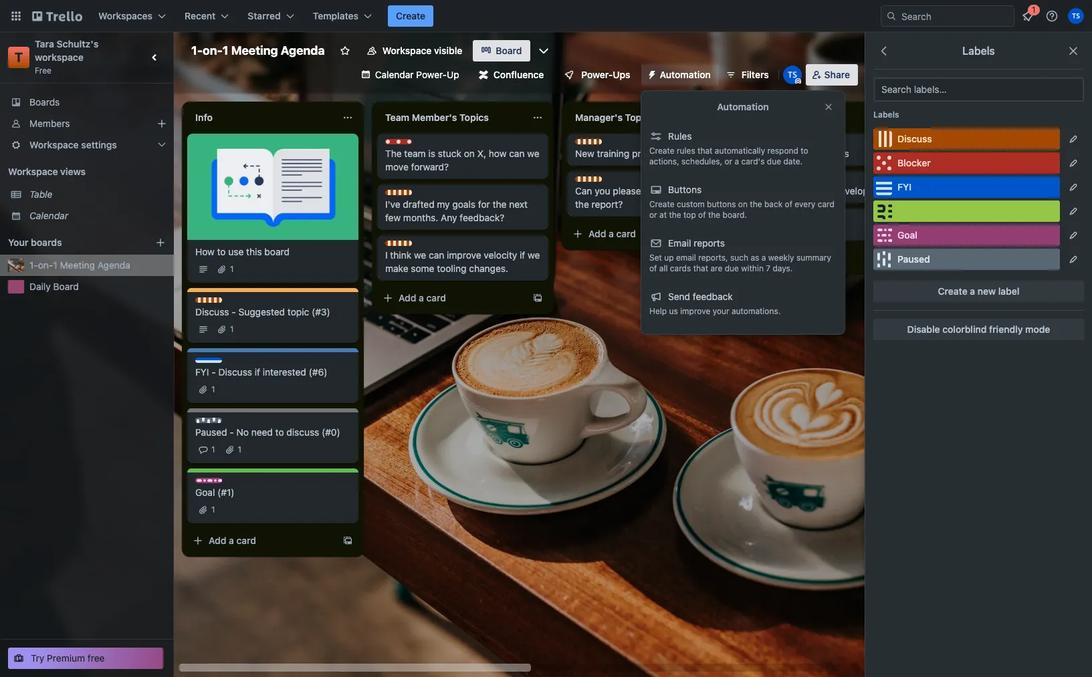 Task type: vqa. For each thing, say whether or not it's contained in the screenshot.
LEARN in Calendar view Calendar displays start dates, due dates, and advanced checklist items so you can see what lies ahead for your project and stay on top of today's to-dos. Learn more
no



Task type: locate. For each thing, give the bounding box(es) containing it.
confluence icon image
[[479, 70, 488, 80]]

1 vertical spatial workspace
[[29, 139, 79, 151]]

color: pink, title: "goal" element
[[766, 139, 797, 149], [766, 214, 797, 224], [874, 225, 1061, 246], [195, 479, 226, 489]]

respond
[[768, 146, 799, 156]]

Board name text field
[[185, 40, 332, 62]]

fyi
[[898, 181, 912, 193], [209, 358, 221, 368], [195, 367, 209, 378]]

on- up the daily
[[38, 260, 53, 271]]

blocker inside the blocker the team is stuck on x, how can we move forward?
[[399, 139, 428, 149]]

color: orange, title: "discuss" element for i think we can improve velocity if we make some tooling changes.
[[385, 241, 429, 251]]

discuss inside discuss i think we can improve velocity if we make some tooling changes.
[[399, 241, 429, 251]]

- inside discuss discuss - suggested topic (#3)
[[232, 307, 236, 318]]

feedback up custom
[[664, 185, 705, 197]]

add right 7
[[779, 252, 797, 264]]

goals
[[453, 199, 476, 210]]

share button
[[806, 64, 859, 86]]

topics up x,
[[460, 112, 489, 123]]

labels right close popover image
[[874, 110, 900, 120]]

create left new
[[939, 286, 968, 297]]

color: red, title: "blocker" element up move
[[385, 139, 428, 149]]

another
[[799, 185, 832, 197]]

agenda left star or unstar board icon
[[281, 44, 325, 58]]

meeting down your boards with 2 items element
[[60, 260, 95, 271]]

can up some
[[429, 250, 445, 261]]

add down make on the top of the page
[[399, 292, 417, 304]]

try premium free button
[[8, 649, 163, 670]]

goal inside goal manage time chaos
[[779, 139, 797, 149]]

on up buttons
[[707, 185, 718, 197]]

labels up search labels… text field at right top
[[963, 45, 996, 57]]

create inside button
[[396, 10, 426, 21]]

workspace for workspace settings
[[29, 139, 79, 151]]

0 vertical spatial if
[[520, 250, 526, 261]]

1 horizontal spatial board
[[496, 45, 522, 56]]

i've drafted my goals for the next few months. any feedback? link
[[385, 198, 541, 225]]

2 horizontal spatial of
[[785, 199, 793, 209]]

0 horizontal spatial power-
[[417, 69, 447, 80]]

add a card for add a card button below goal (#1) link
[[209, 535, 256, 547]]

0 vertical spatial that
[[698, 146, 713, 156]]

if right velocity
[[520, 250, 526, 261]]

due
[[768, 157, 782, 167], [725, 264, 739, 274]]

disable colorblind friendly mode
[[908, 324, 1051, 335]]

we inside the blocker the team is stuck on x, how can we move forward?
[[528, 148, 540, 159]]

1 vertical spatial 1-on-1 meeting agenda
[[29, 260, 130, 271]]

new training program link
[[576, 147, 731, 161]]

discuss inside discuss i've drafted my goals for the next few months. any feedback?
[[399, 190, 429, 200]]

2 vertical spatial on
[[739, 199, 748, 209]]

0 horizontal spatial blocker
[[399, 139, 428, 149]]

1 horizontal spatial labels
[[963, 45, 996, 57]]

board link
[[473, 40, 530, 62]]

0 vertical spatial agenda
[[281, 44, 325, 58]]

we right how
[[528, 148, 540, 159]]

drafted
[[403, 199, 435, 210]]

feedback
[[664, 185, 705, 197], [693, 291, 733, 303]]

feedback up help us improve your automations.
[[693, 291, 733, 303]]

power- down workspace visible
[[417, 69, 447, 80]]

how to use this board link
[[195, 246, 351, 259]]

agenda inside board name "text box"
[[281, 44, 325, 58]]

give
[[644, 185, 662, 197]]

a left new
[[971, 286, 976, 297]]

1 vertical spatial on
[[707, 185, 718, 197]]

or
[[725, 157, 733, 167], [650, 210, 658, 220]]

1 horizontal spatial if
[[520, 250, 526, 261]]

0 vertical spatial or
[[725, 157, 733, 167]]

blocker for blocker
[[898, 157, 931, 169]]

1-on-1 meeting agenda down your boards with 2 items element
[[29, 260, 130, 271]]

1 vertical spatial that
[[694, 264, 709, 274]]

create for create custom buttons on the back of every card or at the top of the board.
[[650, 199, 675, 209]]

0 vertical spatial workspace
[[383, 45, 432, 56]]

best
[[766, 223, 785, 234]]

blog
[[825, 223, 844, 234]]

a inside create a new label 'button'
[[971, 286, 976, 297]]

the inside discuss i've drafted my goals for the next few months. any feedback?
[[493, 199, 507, 210]]

0 horizontal spatial or
[[650, 210, 658, 220]]

goal inside goal best practice blog
[[779, 214, 797, 224]]

0 vertical spatial improve
[[447, 250, 482, 261]]

a inside "set up email reports, such as a weekly summary of all cards that are due within 7 days."
[[762, 253, 767, 263]]

0 horizontal spatial improve
[[447, 250, 482, 261]]

to
[[801, 146, 809, 156], [217, 246, 226, 258], [276, 427, 284, 438]]

card down practice in the top of the page
[[807, 252, 827, 264]]

add for add a card button underneath blog at the top right of the page
[[779, 252, 797, 264]]

color: orange, title: "discuss" element down search labels… text field at right top
[[874, 128, 1061, 150]]

due down such
[[725, 264, 739, 274]]

sm image
[[642, 64, 660, 83]]

add a card down report?
[[589, 228, 637, 240]]

a down automatically
[[735, 157, 740, 167]]

goal (#1) link
[[195, 487, 351, 500]]

1 down no
[[238, 445, 242, 455]]

0 vertical spatial automation
[[660, 69, 711, 80]]

Team Member's Topics text field
[[377, 107, 525, 128]]

1 vertical spatial board
[[53, 281, 79, 292]]

0 vertical spatial calendar
[[375, 69, 414, 80]]

2 vertical spatial -
[[230, 427, 234, 438]]

to for respond
[[801, 146, 809, 156]]

that inside create rules that automatically respond to actions, schedules, or a card's due date.
[[698, 146, 713, 156]]

on left x,
[[464, 148, 475, 159]]

color: red, title: "blocker" element
[[385, 139, 428, 149], [874, 153, 1061, 174]]

i've
[[385, 199, 401, 210]]

of right 'top'
[[699, 210, 706, 220]]

0 vertical spatial blocker
[[399, 139, 428, 149]]

workspace up calendar power-up link at the left top of page
[[383, 45, 432, 56]]

0 vertical spatial color: black, title: "paused" element
[[874, 249, 1061, 270]]

card for add a card button below goal (#1) link
[[237, 535, 256, 547]]

of
[[785, 199, 793, 209], [699, 210, 706, 220], [650, 264, 658, 274]]

workspace inside popup button
[[29, 139, 79, 151]]

color: orange, title: "discuss" element down manager's
[[576, 139, 619, 149]]

can
[[509, 148, 525, 159], [429, 250, 445, 261]]

add a card for add a card button underneath blog at the top right of the page
[[779, 252, 827, 264]]

1 horizontal spatial topics
[[626, 112, 655, 123]]

we up some
[[414, 250, 426, 261]]

back
[[765, 199, 783, 209]]

1 vertical spatial color: red, title: "blocker" element
[[874, 153, 1061, 174]]

due inside create rules that automatically respond to actions, schedules, or a card's due date.
[[768, 157, 782, 167]]

0 vertical spatial can
[[509, 148, 525, 159]]

2 horizontal spatial to
[[801, 146, 809, 156]]

of right "back"
[[785, 199, 793, 209]]

if inside fyi fyi - discuss if interested (#6)
[[255, 367, 260, 378]]

1 vertical spatial color: blue, title: "fyi" element
[[195, 358, 222, 368]]

try premium free
[[31, 653, 105, 665]]

discuss for discuss i've drafted my goals for the next few months. any feedback?
[[399, 190, 429, 200]]

workspace visible button
[[359, 40, 471, 62]]

7
[[766, 264, 771, 274]]

1 vertical spatial color: black, title: "paused" element
[[195, 418, 237, 428]]

0 horizontal spatial calendar
[[29, 210, 68, 222]]

0 horizontal spatial topics
[[460, 112, 489, 123]]

discuss inside discuss new training program
[[589, 139, 619, 149]]

any
[[441, 212, 457, 224]]

add for add a card button underneath tooling
[[399, 292, 417, 304]]

0 vertical spatial color: red, title: "blocker" element
[[385, 139, 428, 149]]

use
[[228, 246, 244, 258]]

to inside create rules that automatically respond to actions, schedules, or a card's due date.
[[801, 146, 809, 156]]

help
[[650, 307, 667, 317]]

0 horizontal spatial 1-on-1 meeting agenda
[[29, 260, 130, 271]]

1 vertical spatial agenda
[[98, 260, 130, 271]]

color: orange, title: "discuss" element down how
[[195, 298, 239, 308]]

topics
[[460, 112, 489, 123], [626, 112, 655, 123]]

or left at
[[650, 210, 658, 220]]

workspace navigation collapse icon image
[[146, 48, 165, 67]]

create up actions,
[[650, 146, 675, 156]]

the down can
[[576, 199, 590, 210]]

1 up daily board
[[53, 260, 57, 271]]

email
[[677, 253, 697, 263]]

workspace up table
[[8, 166, 58, 177]]

2 vertical spatial of
[[650, 264, 658, 274]]

1 vertical spatial calendar
[[29, 210, 68, 222]]

search image
[[887, 11, 897, 21]]

workspace down members
[[29, 139, 79, 151]]

workspaces button
[[90, 5, 174, 27]]

0 vertical spatial of
[[785, 199, 793, 209]]

card down some
[[427, 292, 446, 304]]

the right at
[[670, 210, 682, 220]]

workspace inside button
[[383, 45, 432, 56]]

topics up discuss new training program
[[626, 112, 655, 123]]

no
[[237, 427, 249, 438]]

0 vertical spatial feedback
[[664, 185, 705, 197]]

the
[[385, 148, 402, 159]]

1 horizontal spatial or
[[725, 157, 733, 167]]

premium
[[47, 653, 85, 665]]

add
[[589, 228, 607, 240], [779, 252, 797, 264], [399, 292, 417, 304], [209, 535, 227, 547]]

create from template… image
[[533, 293, 543, 304]]

- inside the paused paused - no need to discuss (#0)
[[230, 427, 234, 438]]

board right the daily
[[53, 281, 79, 292]]

at
[[660, 210, 667, 220]]

0 vertical spatial 1-on-1 meeting agenda
[[191, 44, 325, 58]]

time
[[803, 148, 821, 159]]

workspace
[[383, 45, 432, 56], [29, 139, 79, 151], [8, 166, 58, 177]]

buttons
[[707, 199, 736, 209]]

1 horizontal spatial 1-on-1 meeting agenda
[[191, 44, 325, 58]]

1- up the daily
[[29, 260, 38, 271]]

create inside 'button'
[[939, 286, 968, 297]]

create a new label button
[[874, 281, 1085, 303]]

discuss inside discuss can you please give feedback on the report?
[[589, 177, 619, 187]]

1 topics from the left
[[460, 112, 489, 123]]

templates
[[313, 10, 359, 21]]

interested
[[263, 367, 306, 378]]

card for add a card button underneath tooling
[[427, 292, 446, 304]]

1 vertical spatial if
[[255, 367, 260, 378]]

the right for
[[493, 199, 507, 210]]

1 vertical spatial due
[[725, 264, 739, 274]]

1 vertical spatial -
[[212, 367, 216, 378]]

1 horizontal spatial on-
[[203, 44, 223, 58]]

due inside "set up email reports, such as a weekly summary of all cards that are due within 7 days."
[[725, 264, 739, 274]]

add a card button
[[568, 224, 717, 245], [758, 248, 908, 269], [377, 288, 527, 309], [187, 531, 337, 552]]

1 down recent dropdown button
[[223, 44, 229, 58]]

star or unstar board image
[[340, 46, 350, 56]]

- inside fyi fyi - discuss if interested (#6)
[[212, 367, 216, 378]]

fyi for fyi
[[898, 181, 912, 193]]

0 vertical spatial on
[[464, 148, 475, 159]]

goal
[[779, 139, 797, 149], [779, 214, 797, 224], [898, 230, 918, 241], [209, 479, 226, 489], [195, 487, 215, 499]]

members
[[29, 118, 70, 129]]

to left "use"
[[217, 246, 226, 258]]

0 horizontal spatial on-
[[38, 260, 53, 271]]

daily
[[29, 281, 51, 292]]

to right need
[[276, 427, 284, 438]]

0 horizontal spatial agenda
[[98, 260, 130, 271]]

the team is stuck on x, how can we move forward? link
[[385, 147, 541, 174]]

create inside create rules that automatically respond to actions, schedules, or a card's due date.
[[650, 146, 675, 156]]

create from template… image
[[343, 536, 353, 547]]

tara schultz's workspace link
[[35, 38, 101, 63]]

0 horizontal spatial can
[[429, 250, 445, 261]]

tara schultz's workspace free
[[35, 38, 101, 76]]

color: orange, title: "discuss" element up report?
[[576, 177, 619, 187]]

1 horizontal spatial color: blue, title: "fyi" element
[[874, 177, 1061, 198]]

improve up tooling
[[447, 250, 482, 261]]

discuss for discuss discuss - suggested topic (#3)
[[209, 298, 239, 308]]

1 horizontal spatial power-
[[582, 69, 613, 80]]

if
[[520, 250, 526, 261], [255, 367, 260, 378]]

add down (#1)
[[209, 535, 227, 547]]

to up date.
[[801, 146, 809, 156]]

color: orange, title: "discuss" element up the "months."
[[385, 190, 429, 200]]

0 vertical spatial -
[[232, 307, 236, 318]]

1 horizontal spatial on
[[707, 185, 718, 197]]

automatically
[[715, 146, 766, 156]]

1 vertical spatial to
[[217, 246, 226, 258]]

1-on-1 meeting agenda inside board name "text box"
[[191, 44, 325, 58]]

1 horizontal spatial meeting
[[231, 44, 278, 58]]

0 vertical spatial due
[[768, 157, 782, 167]]

1 vertical spatial on-
[[38, 260, 53, 271]]

1 horizontal spatial due
[[768, 157, 782, 167]]

2 horizontal spatial on
[[739, 199, 748, 209]]

2 topics from the left
[[626, 112, 655, 123]]

agenda up daily board link
[[98, 260, 130, 271]]

or down automatically
[[725, 157, 733, 167]]

improve
[[447, 250, 482, 261], [681, 307, 711, 317]]

1 horizontal spatial color: black, title: "paused" element
[[874, 249, 1061, 270]]

1- down recent
[[191, 44, 203, 58]]

that left are
[[694, 264, 709, 274]]

if left 'interested'
[[255, 367, 260, 378]]

color: bold lime, title: none element
[[874, 201, 1061, 222]]

add a card button up set on the right top of page
[[568, 224, 717, 245]]

automation up the rules
[[660, 69, 711, 80]]

color: black, title: "paused" element
[[874, 249, 1061, 270], [195, 418, 237, 428]]

a down some
[[419, 292, 424, 304]]

0 horizontal spatial if
[[255, 367, 260, 378]]

color: orange, title: "discuss" element for i've drafted my goals for the next few months. any feedback?
[[385, 190, 429, 200]]

0 horizontal spatial on
[[464, 148, 475, 159]]

1 vertical spatial or
[[650, 210, 658, 220]]

manage
[[766, 148, 800, 159]]

program
[[633, 148, 669, 159]]

velocity
[[484, 250, 518, 261]]

a inside create rules that automatically respond to actions, schedules, or a card's due date.
[[735, 157, 740, 167]]

goal for goal manage time chaos
[[779, 139, 797, 149]]

create up at
[[650, 199, 675, 209]]

color: blue, title: "fyi" element
[[874, 177, 1061, 198], [195, 358, 222, 368]]

1 horizontal spatial of
[[699, 210, 706, 220]]

0 horizontal spatial meeting
[[60, 260, 95, 271]]

that inside "set up email reports, such as a weekly summary of all cards that are due within 7 days."
[[694, 264, 709, 274]]

disable
[[908, 324, 941, 335]]

1 vertical spatial labels
[[874, 110, 900, 120]]

card down report?
[[617, 228, 637, 240]]

a right as on the right of the page
[[762, 253, 767, 263]]

board inside 'board' 'link'
[[496, 45, 522, 56]]

card down goal (#1) link
[[237, 535, 256, 547]]

calendar for calendar
[[29, 210, 68, 222]]

1 horizontal spatial automation
[[718, 101, 769, 112]]

color: red, title: "blocker" element up color: bold lime, title: none element
[[874, 153, 1061, 174]]

to for need
[[276, 427, 284, 438]]

create inside create custom buttons on the back of every card or at the top of the board.
[[650, 199, 675, 209]]

0 vertical spatial meeting
[[231, 44, 278, 58]]

1 vertical spatial 1-
[[29, 260, 38, 271]]

this member is an admin of this board. image
[[796, 78, 802, 84]]

create custom buttons on the back of every card or at the top of the board.
[[650, 199, 835, 220]]

close popover image
[[824, 102, 835, 112]]

create up workspace visible button
[[396, 10, 426, 21]]

0 vertical spatial 1-
[[191, 44, 203, 58]]

color: pink, title: "goal" element for best practice blog
[[766, 214, 797, 224]]

0 horizontal spatial board
[[53, 281, 79, 292]]

1 horizontal spatial to
[[276, 427, 284, 438]]

a down report?
[[609, 228, 614, 240]]

0 horizontal spatial automation
[[660, 69, 711, 80]]

improve inside discuss i think we can improve velocity if we make some tooling changes.
[[447, 250, 482, 261]]

add down report?
[[589, 228, 607, 240]]

board up 'confluence' button
[[496, 45, 522, 56]]

add a card down practice in the top of the page
[[779, 252, 827, 264]]

custom
[[677, 199, 705, 209]]

customize views image
[[537, 44, 550, 58]]

1 horizontal spatial improve
[[681, 307, 711, 317]]

due down respond on the right of page
[[768, 157, 782, 167]]

members link
[[0, 113, 174, 135]]

1-on-1 meeting agenda down starred
[[191, 44, 325, 58]]

add a card down some
[[399, 292, 446, 304]]

discuss for discuss can you please give feedback on the report?
[[589, 177, 619, 187]]

on- inside board name "text box"
[[203, 44, 223, 58]]

to inside the paused paused - no need to discuss (#0)
[[276, 427, 284, 438]]

color: orange, title: "discuss" element for discuss - suggested topic (#3)
[[195, 298, 239, 308]]

topics inside text field
[[626, 112, 655, 123]]

that up schedules,
[[698, 146, 713, 156]]

recent
[[185, 10, 216, 21]]

workspace
[[35, 52, 84, 63]]

0 horizontal spatial 1-
[[29, 260, 38, 271]]

2 power- from the left
[[582, 69, 613, 80]]

on-
[[203, 44, 223, 58], [38, 260, 53, 271]]

i think we can improve velocity if we make some tooling changes. link
[[385, 249, 541, 276]]

on up board.
[[739, 199, 748, 209]]

fyi for fyi fyi - discuss if interested (#6)
[[209, 358, 221, 368]]

meeting down starred
[[231, 44, 278, 58]]

color: orange, title: "discuss" element up make on the top of the page
[[385, 241, 429, 251]]

on- down recent dropdown button
[[203, 44, 223, 58]]

calendar down table
[[29, 210, 68, 222]]

the left "back"
[[750, 199, 763, 209]]

color: orange, title: "discuss" element
[[874, 128, 1061, 150], [576, 139, 619, 149], [576, 177, 619, 187], [385, 190, 429, 200], [385, 241, 429, 251], [195, 298, 239, 308]]

months.
[[404, 212, 439, 224]]

discuss discuss - suggested topic (#3)
[[195, 298, 330, 318]]

mentor
[[766, 185, 796, 197]]

Search labels… text field
[[874, 78, 1085, 102]]

2 vertical spatial to
[[276, 427, 284, 438]]

color: black, title: "paused" element up create a new label
[[874, 249, 1061, 270]]

goal best practice blog
[[766, 214, 844, 234]]

power- up manager's
[[582, 69, 613, 80]]

automation down filters button in the right top of the page
[[718, 101, 769, 112]]

1 inside 1-on-1 meeting agenda link
[[53, 260, 57, 271]]

team
[[405, 148, 426, 159]]

0 vertical spatial board
[[496, 45, 522, 56]]

create for create a new label
[[939, 286, 968, 297]]

open information menu image
[[1046, 9, 1059, 23]]

of left all at the right of page
[[650, 264, 658, 274]]

of inside "set up email reports, such as a weekly summary of all cards that are due within 7 days."
[[650, 264, 658, 274]]

back to home image
[[32, 5, 82, 27]]

board
[[496, 45, 522, 56], [53, 281, 79, 292]]

filters
[[742, 69, 769, 80]]

0 horizontal spatial labels
[[874, 110, 900, 120]]

manager's
[[576, 112, 623, 123]]

1 horizontal spatial calendar
[[375, 69, 414, 80]]

calendar down workspace visible button
[[375, 69, 414, 80]]

reports
[[694, 238, 725, 249]]

0 horizontal spatial of
[[650, 264, 658, 274]]

1 horizontal spatial can
[[509, 148, 525, 159]]

paused for paused paused - no need to discuss (#0)
[[209, 418, 237, 428]]

chaos
[[824, 148, 850, 159]]

1 vertical spatial can
[[429, 250, 445, 261]]

1 vertical spatial blocker
[[898, 157, 931, 169]]

1-on-1 meeting agenda
[[191, 44, 325, 58], [29, 260, 130, 271]]

card down mentor another developer at the top right
[[818, 199, 835, 209]]

card inside create custom buttons on the back of every card or at the top of the board.
[[818, 199, 835, 209]]

1 horizontal spatial 1-
[[191, 44, 203, 58]]

1 horizontal spatial blocker
[[898, 157, 931, 169]]

paused - no need to discuss (#0) link
[[195, 426, 351, 440]]

1 vertical spatial improve
[[681, 307, 711, 317]]

2 vertical spatial workspace
[[8, 166, 58, 177]]

1 horizontal spatial agenda
[[281, 44, 325, 58]]

or inside create rules that automatically respond to actions, schedules, or a card's due date.
[[725, 157, 733, 167]]

discuss new training program
[[576, 139, 669, 159]]

try
[[31, 653, 44, 665]]

improve down send feedback
[[681, 307, 711, 317]]

0 vertical spatial on-
[[203, 44, 223, 58]]

1 vertical spatial meeting
[[60, 260, 95, 271]]

add a card down (#1)
[[209, 535, 256, 547]]

team member's topics
[[385, 112, 489, 123]]

1- inside board name "text box"
[[191, 44, 203, 58]]

can right how
[[509, 148, 525, 159]]



Task type: describe. For each thing, give the bounding box(es) containing it.
starred button
[[240, 5, 302, 27]]

discuss for discuss new training program
[[589, 139, 619, 149]]

topic
[[288, 307, 309, 318]]

how
[[489, 148, 507, 159]]

share
[[825, 69, 851, 80]]

next
[[509, 199, 528, 210]]

tara schultz (taraschultz7) image
[[783, 66, 802, 84]]

please
[[613, 185, 642, 197]]

new
[[576, 148, 595, 159]]

discuss - suggested topic (#3) link
[[195, 306, 351, 319]]

1 vertical spatial feedback
[[693, 291, 733, 303]]

this
[[246, 246, 262, 258]]

1 up goal goal (#1)
[[211, 445, 215, 455]]

member's
[[412, 112, 457, 123]]

your boards with 2 items element
[[8, 235, 135, 251]]

1-on-1 meeting agenda link
[[29, 259, 166, 272]]

tara schultz (taraschultz7) image
[[1069, 8, 1085, 24]]

daily board
[[29, 281, 79, 292]]

schultz's
[[57, 38, 99, 50]]

date.
[[784, 157, 803, 167]]

actions,
[[650, 157, 680, 167]]

calendar link
[[29, 209, 166, 223]]

add board image
[[155, 238, 166, 248]]

Search field
[[897, 6, 1015, 26]]

up
[[447, 69, 460, 80]]

add a card for add a card button underneath tooling
[[399, 292, 446, 304]]

tooling
[[437, 263, 467, 274]]

0 horizontal spatial color: red, title: "blocker" element
[[385, 139, 428, 149]]

free
[[35, 66, 52, 76]]

Manager's Topics text field
[[568, 107, 715, 128]]

automation button
[[642, 64, 719, 86]]

color: orange, title: "discuss" element for new training program
[[576, 139, 619, 149]]

workspace for workspace visible
[[383, 45, 432, 56]]

rules
[[669, 131, 692, 142]]

new
[[978, 286, 997, 297]]

settings
[[81, 139, 117, 151]]

workspace views
[[8, 166, 86, 177]]

add a card button down blog at the top right of the page
[[758, 248, 908, 269]]

think
[[390, 250, 412, 261]]

0 horizontal spatial to
[[217, 246, 226, 258]]

info
[[195, 112, 213, 123]]

workspaces
[[98, 10, 153, 21]]

discuss for discuss
[[898, 133, 933, 145]]

buttons
[[669, 184, 702, 195]]

board
[[265, 246, 290, 258]]

up
[[665, 253, 674, 263]]

some
[[411, 263, 435, 274]]

recent button
[[177, 5, 237, 27]]

add a card button down tooling
[[377, 288, 527, 309]]

filters button
[[722, 64, 773, 86]]

report?
[[592, 199, 623, 210]]

summary
[[797, 253, 832, 263]]

starred
[[248, 10, 281, 21]]

automation inside button
[[660, 69, 711, 80]]

tara
[[35, 38, 54, 50]]

add a card for add a card button over set on the right top of page
[[589, 228, 637, 240]]

mentor another developer link
[[766, 185, 921, 198]]

few
[[385, 212, 401, 224]]

can inside the blocker the team is stuck on x, how can we move forward?
[[509, 148, 525, 159]]

on inside the blocker the team is stuck on x, how can we move forward?
[[464, 148, 475, 159]]

color: pink, title: "goal" element for manage time chaos
[[766, 139, 797, 149]]

paused for paused
[[898, 254, 931, 265]]

power-ups
[[582, 69, 631, 80]]

discuss inside fyi fyi - discuss if interested (#6)
[[219, 367, 252, 378]]

- for paused
[[230, 427, 234, 438]]

ups
[[613, 69, 631, 80]]

goal for goal best practice blog
[[779, 214, 797, 224]]

manager's topics
[[576, 112, 655, 123]]

us
[[670, 307, 678, 317]]

best practice blog link
[[766, 222, 921, 236]]

t
[[15, 50, 23, 65]]

views
[[60, 166, 86, 177]]

1 power- from the left
[[417, 69, 447, 80]]

color: pink, title: "goal" element for goal (#1)
[[195, 479, 226, 489]]

within
[[742, 264, 764, 274]]

visible
[[434, 45, 463, 56]]

board.
[[723, 210, 748, 220]]

1 down discuss discuss - suggested topic (#3) on the top
[[230, 325, 234, 335]]

1 down goal goal (#1)
[[211, 505, 215, 515]]

1 horizontal spatial color: red, title: "blocker" element
[[874, 153, 1061, 174]]

1 vertical spatial of
[[699, 210, 706, 220]]

discuss i've drafted my goals for the next few months. any feedback?
[[385, 190, 528, 224]]

add for add a card button below goal (#1) link
[[209, 535, 227, 547]]

meeting inside board name "text box"
[[231, 44, 278, 58]]

power- inside "button"
[[582, 69, 613, 80]]

blocker for blocker the team is stuck on x, how can we move forward?
[[399, 139, 428, 149]]

primary element
[[0, 0, 1093, 32]]

color: orange, title: "discuss" element for can you please give feedback on the report?
[[576, 177, 619, 187]]

1 down "use"
[[230, 264, 234, 274]]

your
[[713, 307, 730, 317]]

feedback inside discuss can you please give feedback on the report?
[[664, 185, 705, 197]]

move
[[385, 161, 409, 173]]

t link
[[8, 47, 29, 68]]

(#6)
[[309, 367, 328, 378]]

1 inside board name "text box"
[[223, 44, 229, 58]]

email
[[669, 238, 692, 249]]

can inside discuss i think we can improve velocity if we make some tooling changes.
[[429, 250, 445, 261]]

on inside discuss can you please give feedback on the report?
[[707, 185, 718, 197]]

board inside daily board link
[[53, 281, 79, 292]]

goal for goal goal (#1)
[[209, 479, 226, 489]]

mentor another developer
[[766, 185, 878, 197]]

create rules that automatically respond to actions, schedules, or a card's due date.
[[650, 146, 809, 167]]

create button
[[388, 5, 434, 27]]

1 down fyi fyi - discuss if interested (#6)
[[211, 385, 215, 395]]

we right velocity
[[528, 250, 540, 261]]

a down (#1)
[[229, 535, 234, 547]]

card's
[[742, 157, 765, 167]]

add a card button down goal (#1) link
[[187, 531, 337, 552]]

add for add a card button over set on the right top of page
[[589, 228, 607, 240]]

feedback?
[[460, 212, 505, 224]]

create for create rules that automatically respond to actions, schedules, or a card's due date.
[[650, 146, 675, 156]]

goal goal (#1)
[[195, 479, 235, 499]]

table
[[29, 189, 53, 200]]

workspace for workspace views
[[8, 166, 58, 177]]

card for add a card button over set on the right top of page
[[617, 228, 637, 240]]

1 notification image
[[1021, 8, 1037, 24]]

need
[[251, 427, 273, 438]]

- for fyi
[[212, 367, 216, 378]]

the inside discuss can you please give feedback on the report?
[[576, 199, 590, 210]]

days.
[[773, 264, 793, 274]]

a right the 'weekly'
[[799, 252, 804, 264]]

0 vertical spatial labels
[[963, 45, 996, 57]]

card for add a card button underneath blog at the top right of the page
[[807, 252, 827, 264]]

fyi - discuss if interested (#6) link
[[195, 366, 351, 379]]

goal for goal
[[898, 230, 918, 241]]

calendar for calendar power-up
[[375, 69, 414, 80]]

i
[[385, 250, 388, 261]]

topics inside text box
[[460, 112, 489, 123]]

manage time chaos link
[[766, 147, 921, 161]]

the down buttons
[[709, 210, 721, 220]]

my
[[437, 199, 450, 210]]

forward?
[[411, 161, 449, 173]]

how to use this board
[[195, 246, 290, 258]]

discuss for discuss i think we can improve velocity if we make some tooling changes.
[[399, 241, 429, 251]]

- for discuss
[[232, 307, 236, 318]]

or inside create custom buttons on the back of every card or at the top of the board.
[[650, 210, 658, 220]]

Info text field
[[187, 107, 335, 128]]

1 vertical spatial automation
[[718, 101, 769, 112]]

changes.
[[469, 263, 509, 274]]

0 horizontal spatial color: black, title: "paused" element
[[195, 418, 237, 428]]

email reports
[[669, 238, 725, 249]]

automations.
[[732, 307, 781, 317]]

on inside create custom buttons on the back of every card or at the top of the board.
[[739, 199, 748, 209]]

0 vertical spatial color: blue, title: "fyi" element
[[874, 177, 1061, 198]]

team
[[385, 112, 410, 123]]

goal manage time chaos
[[766, 139, 850, 159]]

create for create
[[396, 10, 426, 21]]

you
[[595, 185, 611, 197]]

label
[[999, 286, 1020, 297]]

0 horizontal spatial color: blue, title: "fyi" element
[[195, 358, 222, 368]]

if inside discuss i think we can improve velocity if we make some tooling changes.
[[520, 250, 526, 261]]



